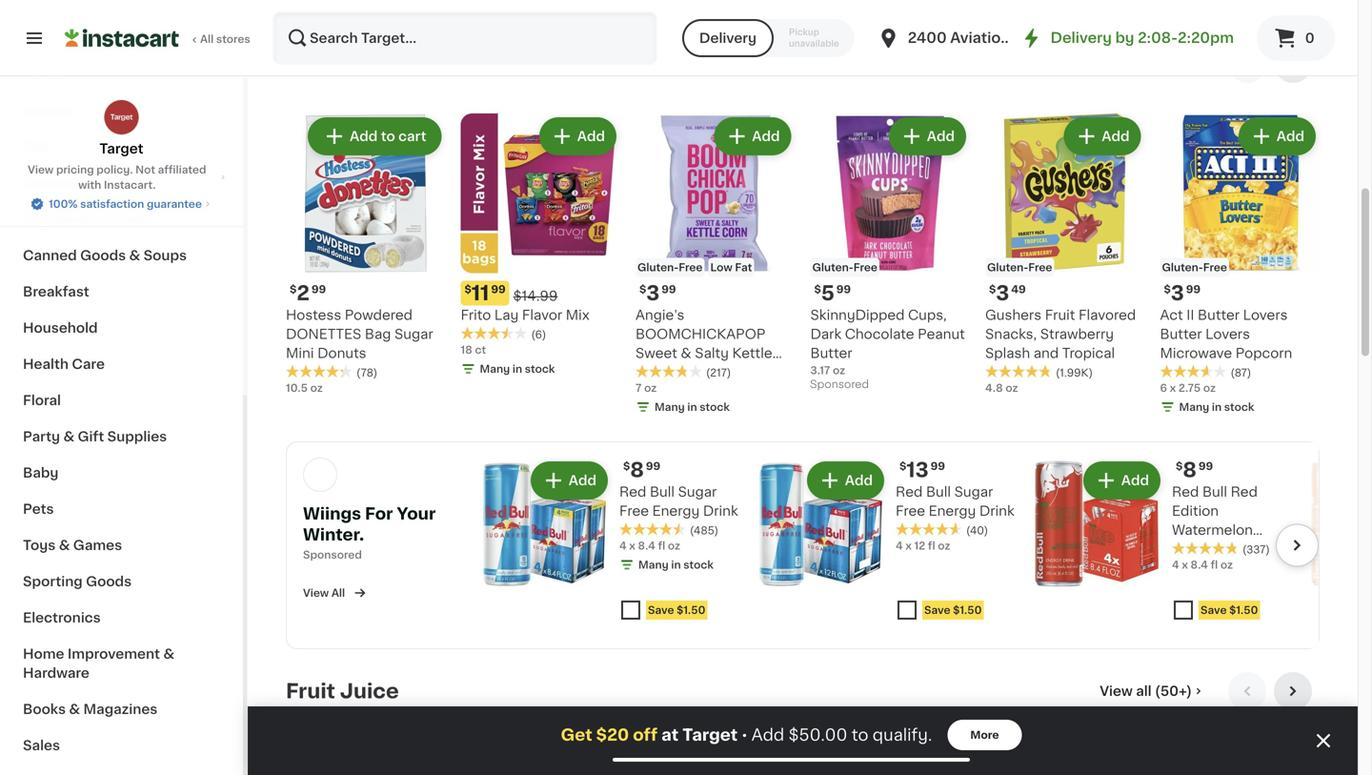 Task type: locate. For each thing, give the bounding box(es) containing it.
many in stock down (485)
[[639, 560, 714, 570]]

all stores link
[[65, 11, 252, 65]]

red bull sugar free energy drink up (40)
[[896, 485, 1015, 518]]

popcorn for lovers
[[1236, 347, 1293, 360]]

many in stock for red bull sugar free energy drink
[[639, 560, 714, 570]]

baby link
[[11, 455, 232, 491]]

low
[[711, 262, 733, 273]]

fruit left juice
[[286, 681, 335, 701]]

gluten- up the angie's
[[638, 262, 679, 273]]

1 vertical spatial target
[[683, 727, 738, 743]]

99 inside $ 2 99
[[312, 284, 326, 295]]

99 inside $ 13 99
[[931, 461, 946, 471]]

hostess powdered donettes bag sugar mini donuts
[[286, 308, 434, 360]]

2:20pm
[[1178, 31, 1235, 45]]

pets link
[[11, 491, 232, 527]]

99 up the angie's
[[662, 284, 676, 295]]

$
[[290, 284, 297, 295], [465, 284, 472, 295], [640, 284, 647, 295], [815, 284, 822, 295], [990, 284, 997, 295], [1165, 284, 1172, 295], [624, 461, 631, 471], [900, 461, 907, 471], [1177, 461, 1184, 471]]

0 horizontal spatial fl
[[658, 541, 666, 551]]

baby
[[23, 466, 59, 480]]

1 vertical spatial item carousel region
[[286, 672, 1320, 775]]

3 left 49
[[997, 283, 1010, 303]]

goods down games
[[86, 575, 132, 588]]

0 horizontal spatial $ 3 99
[[640, 283, 676, 303]]

99 up ii
[[1187, 284, 1201, 295]]

to left cart
[[381, 130, 395, 143]]

2 horizontal spatial view
[[1100, 685, 1133, 698]]

view inside view pricing policy. not affiliated with instacart.
[[28, 164, 54, 175]]

drink for 13
[[980, 504, 1015, 518]]

more
[[971, 730, 1000, 740]]

1 8 from the left
[[631, 460, 644, 480]]

energy up (40)
[[929, 504, 977, 518]]

0 vertical spatial lovers
[[1244, 308, 1289, 322]]

many in stock
[[480, 364, 555, 374], [655, 402, 730, 412], [1180, 402, 1255, 412], [639, 560, 714, 570]]

0 horizontal spatial 8
[[631, 460, 644, 480]]

2 horizontal spatial drink
[[1223, 542, 1259, 556]]

1 red from the left
[[620, 485, 647, 499]]

party
[[23, 430, 60, 443]]

games
[[73, 539, 122, 552]]

1 vertical spatial to
[[852, 727, 869, 743]]

1 horizontal spatial 4
[[896, 541, 903, 551]]

2 gluten- from the left
[[813, 262, 854, 273]]

99 right 2
[[312, 284, 326, 295]]

view down spo
[[303, 588, 329, 598]]

0
[[1306, 31, 1315, 45]]

wiings
[[303, 506, 361, 522]]

view all (50+) button
[[1093, 672, 1214, 710]]

$1.50 inside the product group
[[954, 605, 982, 615]]

$ for (485)
[[624, 461, 631, 471]]

1 horizontal spatial all
[[332, 588, 345, 598]]

0 horizontal spatial all
[[200, 34, 214, 44]]

0 vertical spatial 8.4
[[638, 541, 656, 551]]

view all
[[303, 588, 345, 598]]

at
[[662, 727, 679, 743]]

1 horizontal spatial drink
[[980, 504, 1015, 518]]

0 horizontal spatial target
[[100, 142, 144, 155]]

$ for (217)
[[640, 284, 647, 295]]

1 bull from the left
[[650, 485, 675, 499]]

save $1.50 down 4 x 12 fl oz
[[925, 605, 982, 615]]

save $1.50 for (40)
[[925, 605, 982, 615]]

pets
[[23, 502, 54, 516]]

skinnydipped
[[811, 308, 905, 322]]

2 8 from the left
[[1184, 460, 1197, 480]]

1 horizontal spatial 8
[[1184, 460, 1197, 480]]

sugar right bag
[[395, 327, 434, 341]]

2 horizontal spatial bull
[[1203, 485, 1228, 499]]

1 vertical spatial popcorn
[[672, 366, 729, 379]]

1 horizontal spatial bull
[[927, 485, 952, 499]]

0 horizontal spatial bull
[[650, 485, 675, 499]]

bakery link
[[11, 92, 232, 129]]

all left stores
[[200, 34, 214, 44]]

sporting
[[23, 575, 83, 588]]

1 horizontal spatial delivery
[[1051, 31, 1113, 45]]

1 horizontal spatial 4 x 8.4 fl oz
[[1173, 560, 1234, 570]]

all stores
[[200, 34, 250, 44]]

butter right ii
[[1198, 308, 1240, 322]]

sporting goods
[[23, 575, 132, 588]]

energy down watermelon
[[1173, 542, 1220, 556]]

3 red from the left
[[1173, 485, 1200, 499]]

1 horizontal spatial save $1.50
[[925, 605, 982, 615]]

energy inside red bull red edition watermelon energy drink
[[1173, 542, 1220, 556]]

view inside popup button
[[1100, 685, 1133, 698]]

product group containing 13
[[755, 458, 1024, 633]]

lovers up microwave
[[1206, 327, 1251, 341]]

gluten- up $ 5 99 on the top right of page
[[813, 262, 854, 273]]

$ 3 99 up ii
[[1165, 283, 1201, 303]]

0 vertical spatial 4 x 8.4 fl oz
[[620, 541, 681, 551]]

99 for (40)
[[931, 461, 946, 471]]

pricing
[[56, 164, 94, 175]]

1 horizontal spatial popcorn
[[1236, 347, 1293, 360]]

many in stock down (217)
[[655, 402, 730, 412]]

goods down dry goods & pasta
[[80, 249, 126, 262]]

$1.50 for (485)
[[677, 605, 706, 615]]

3 3 from the left
[[1172, 283, 1185, 303]]

1 horizontal spatial 3
[[997, 283, 1010, 303]]

3 $1.50 from the left
[[1230, 605, 1259, 615]]

99
[[312, 284, 326, 295], [491, 284, 506, 295], [662, 284, 676, 295], [837, 284, 851, 295], [1187, 284, 1201, 295], [646, 461, 661, 471], [931, 461, 946, 471], [1199, 461, 1214, 471]]

sugar up (485)
[[678, 485, 717, 499]]

3 gluten- from the left
[[988, 262, 1029, 273]]

microwave
[[1161, 347, 1233, 360]]

dry goods & pasta
[[23, 213, 153, 226]]

1 vertical spatial 8.4
[[1191, 560, 1209, 570]]

99 up the edition
[[1199, 461, 1214, 471]]

service type group
[[683, 19, 855, 57]]

$1.50 down (337)
[[1230, 605, 1259, 615]]

1 vertical spatial view
[[303, 588, 329, 598]]

2 vertical spatial view
[[1100, 685, 1133, 698]]

2:08-
[[1138, 31, 1178, 45]]

your
[[397, 506, 436, 522]]

0 vertical spatial popcorn
[[1236, 347, 1293, 360]]

$14.99
[[514, 289, 558, 303]]

2 3 from the left
[[997, 283, 1010, 303]]

save for (40)
[[925, 605, 951, 615]]

gluten-free up ii
[[1163, 262, 1228, 273]]

1 vertical spatial goods
[[80, 249, 126, 262]]

0 horizontal spatial red bull sugar free energy drink
[[620, 485, 739, 518]]

stock for red bull sugar free energy drink
[[684, 560, 714, 570]]

$ 8 99 down 7
[[624, 460, 661, 480]]

(6)
[[532, 329, 547, 340]]

1 horizontal spatial gluten-free
[[988, 262, 1053, 273]]

0 vertical spatial butter
[[1198, 308, 1240, 322]]

save $1.50 button for (485)
[[620, 595, 747, 629]]

donettes
[[286, 327, 362, 341]]

get
[[561, 727, 593, 743]]

fl for (337)
[[1211, 560, 1219, 570]]

in
[[513, 364, 523, 374], [688, 402, 698, 412], [1213, 402, 1222, 412], [672, 560, 681, 570]]

splash
[[986, 347, 1031, 360]]

4 red from the left
[[1231, 485, 1258, 499]]

2 bull from the left
[[927, 485, 952, 499]]

1 item carousel region from the top
[[286, 45, 1320, 426]]

product group containing 11
[[461, 113, 621, 380]]

1 horizontal spatial save $1.50 button
[[896, 595, 1024, 629]]

$1.50
[[677, 605, 706, 615], [954, 605, 982, 615], [1230, 605, 1259, 615]]

1 $1.50 from the left
[[677, 605, 706, 615]]

fruit up strawberry
[[1046, 308, 1076, 322]]

save $1.50 for (485)
[[648, 605, 706, 615]]

many in stock down (6) at the top left of the page
[[480, 364, 555, 374]]

not
[[135, 164, 155, 175]]

delivery button
[[683, 19, 774, 57]]

red for (40)
[[896, 485, 923, 499]]

target left •
[[683, 727, 738, 743]]

drink up (485)
[[703, 504, 739, 518]]

save $1.50 button down (337)
[[1173, 595, 1300, 629]]

red bull sugar free energy drink for 8
[[620, 485, 739, 518]]

1 vertical spatial fruit
[[286, 681, 335, 701]]

3 save from the left
[[1201, 605, 1228, 615]]

save $1.50 button for (40)
[[896, 595, 1024, 629]]

1 3 from the left
[[647, 283, 660, 303]]

target up policy.
[[100, 142, 144, 155]]

2 save $1.50 from the left
[[925, 605, 982, 615]]

and
[[1034, 347, 1059, 360]]

fruit inside gushers fruit flavored snacks, strawberry splash and tropical
[[1046, 308, 1076, 322]]

1 horizontal spatial target
[[683, 727, 738, 743]]

1 horizontal spatial $1.50
[[954, 605, 982, 615]]

with
[[78, 180, 101, 190]]

0 button
[[1258, 15, 1336, 61]]

2 horizontal spatial save $1.50
[[1201, 605, 1259, 615]]

None search field
[[273, 11, 658, 65]]

$ 3 99 up the angie's
[[640, 283, 676, 303]]

energy for 13
[[929, 504, 977, 518]]

0 vertical spatial to
[[381, 130, 395, 143]]

add inside treatment tracker modal dialog
[[752, 727, 785, 743]]

3 up act
[[1172, 283, 1185, 303]]

product group containing 2
[[286, 113, 446, 396]]

red bull sugar free energy drink up (485)
[[620, 485, 739, 518]]

fl for (40)
[[929, 541, 936, 551]]

0 horizontal spatial 8.4
[[638, 541, 656, 551]]

gluten-free for gushers fruit flavored snacks, strawberry splash and tropical
[[988, 262, 1053, 273]]

99 for (485)
[[646, 461, 661, 471]]

add inside button
[[350, 130, 378, 143]]

2 horizontal spatial save $1.50 button
[[1173, 595, 1300, 629]]

0 horizontal spatial $ 8 99
[[624, 460, 661, 480]]

to
[[381, 130, 395, 143], [852, 727, 869, 743]]

delivery inside delivery button
[[700, 31, 757, 45]]

& left gift
[[63, 430, 75, 443]]

sugar up (40)
[[955, 485, 994, 499]]

2 red from the left
[[896, 485, 923, 499]]

stock down (87)
[[1225, 402, 1255, 412]]

0 vertical spatial fruit
[[1046, 308, 1076, 322]]

many inside the product group
[[480, 364, 510, 374]]

7 oz
[[636, 383, 657, 393]]

0 horizontal spatial drink
[[703, 504, 739, 518]]

2 vertical spatial butter
[[811, 347, 853, 360]]

stock down (485)
[[684, 560, 714, 570]]

1 horizontal spatial 8.4
[[1191, 560, 1209, 570]]

stores
[[216, 34, 250, 44]]

save inside the product group
[[925, 605, 951, 615]]

$1.50 down (40)
[[954, 605, 982, 615]]

0 vertical spatial item carousel region
[[286, 45, 1320, 426]]

8 up the edition
[[1184, 460, 1197, 480]]

goods down the 100%
[[51, 213, 97, 226]]

0 vertical spatial goods
[[51, 213, 97, 226]]

powdered
[[345, 308, 413, 322]]

2 item carousel region from the top
[[286, 672, 1320, 775]]

1 horizontal spatial $ 8 99
[[1177, 460, 1214, 480]]

stock down (6) at the top left of the page
[[525, 364, 555, 374]]

stock down (217)
[[700, 402, 730, 412]]

1 horizontal spatial view
[[303, 588, 329, 598]]

flavor
[[522, 308, 563, 322]]

1 vertical spatial all
[[332, 588, 345, 598]]

4 gluten- from the left
[[1163, 262, 1204, 273]]

product group
[[286, 113, 446, 396], [461, 113, 621, 380], [636, 113, 796, 419], [811, 113, 971, 395], [986, 113, 1146, 396], [1161, 113, 1320, 419], [479, 458, 747, 633], [755, 458, 1024, 633], [1032, 458, 1300, 633], [461, 741, 621, 775], [636, 741, 796, 775], [811, 741, 971, 775], [1161, 741, 1320, 775]]

3 bull from the left
[[1203, 485, 1228, 499]]

2 save from the left
[[925, 605, 951, 615]]

& inside angie's boomchickapop sweet & salty kettle corn popcorn
[[681, 347, 692, 360]]

2 $1.50 from the left
[[954, 605, 982, 615]]

1 save $1.50 from the left
[[648, 605, 706, 615]]

for
[[365, 506, 393, 522]]

fl for (485)
[[658, 541, 666, 551]]

$ inside $ 3 49
[[990, 284, 997, 295]]

x for (87)
[[1170, 383, 1177, 393]]

3 save $1.50 button from the left
[[1173, 595, 1300, 629]]

2 horizontal spatial fl
[[1211, 560, 1219, 570]]

delivery inside delivery by 2:08-2:20pm link
[[1051, 31, 1113, 45]]

item carousel region containing fruit juice
[[286, 672, 1320, 775]]

1 $ 3 99 from the left
[[640, 283, 676, 303]]

energy up (485)
[[653, 504, 700, 518]]

49
[[1012, 284, 1026, 295]]

many in stock for angie's boomchickapop sweet & salty kettle corn popcorn
[[655, 402, 730, 412]]

1 vertical spatial 4 x 8.4 fl oz
[[1173, 560, 1234, 570]]

many in stock down 2.75 at right
[[1180, 402, 1255, 412]]

2 red bull sugar free energy drink from the left
[[896, 485, 1015, 518]]

0 horizontal spatial $1.50
[[677, 605, 706, 615]]

(1.99k)
[[1056, 368, 1094, 378]]

butter down the dark
[[811, 347, 853, 360]]

$ 8 99
[[624, 460, 661, 480], [1177, 460, 1214, 480]]

$ 8 99 up the edition
[[1177, 460, 1214, 480]]

2 save $1.50 button from the left
[[896, 595, 1024, 629]]

red bull sugar free energy drink inside the product group
[[896, 485, 1015, 518]]

goods for dry
[[51, 213, 97, 226]]

mini
[[286, 347, 314, 360]]

99 down 7 oz on the left of the page
[[646, 461, 661, 471]]

sales
[[23, 739, 60, 752]]

10.5 oz
[[286, 383, 323, 393]]

gushers
[[986, 308, 1042, 322]]

1 horizontal spatial $ 3 99
[[1165, 283, 1201, 303]]

view for view all
[[303, 588, 329, 598]]

2 horizontal spatial 3
[[1172, 283, 1185, 303]]

to right $50.00
[[852, 727, 869, 743]]

2 vertical spatial goods
[[86, 575, 132, 588]]

$ 8 99 for red bull red edition watermelon energy drink
[[1177, 460, 1214, 480]]

1 horizontal spatial fl
[[929, 541, 936, 551]]

0 vertical spatial target
[[100, 142, 144, 155]]

fl inside the product group
[[929, 541, 936, 551]]

0 vertical spatial view
[[28, 164, 54, 175]]

0 horizontal spatial save
[[648, 605, 675, 615]]

lovers
[[1244, 308, 1289, 322], [1206, 327, 1251, 341]]

view left all
[[1100, 685, 1133, 698]]

$ for (78)
[[290, 284, 297, 295]]

$ 3 99 for angie's
[[640, 283, 676, 303]]

popcorn down salty
[[672, 366, 729, 379]]

lay
[[495, 308, 519, 322]]

peanut
[[918, 327, 966, 341]]

drink down watermelon
[[1223, 542, 1259, 556]]

8 down 7
[[631, 460, 644, 480]]

& right toys
[[59, 539, 70, 552]]

gluten- up 49
[[988, 262, 1029, 273]]

1 save $1.50 button from the left
[[620, 595, 747, 629]]

2 horizontal spatial $1.50
[[1230, 605, 1259, 615]]

delivery for delivery
[[700, 31, 757, 45]]

canned goods & soups link
[[11, 237, 232, 274]]

save $1.50 inside the product group
[[925, 605, 982, 615]]

target inside treatment tracker modal dialog
[[683, 727, 738, 743]]

popcorn up (87)
[[1236, 347, 1293, 360]]

2 horizontal spatial energy
[[1173, 542, 1220, 556]]

drink up (40)
[[980, 504, 1015, 518]]

lovers up (87)
[[1244, 308, 1289, 322]]

0 horizontal spatial gluten-free
[[813, 262, 878, 273]]

popcorn inside act ii butter lovers butter lovers microwave popcorn
[[1236, 347, 1293, 360]]

3 save $1.50 from the left
[[1201, 605, 1259, 615]]

angie's
[[636, 308, 685, 322]]

1 horizontal spatial red bull sugar free energy drink
[[896, 485, 1015, 518]]

18 ct
[[461, 345, 486, 355]]

0 horizontal spatial save $1.50 button
[[620, 595, 747, 629]]

gluten-free up 49
[[988, 262, 1053, 273]]

red for (337)
[[1173, 485, 1200, 499]]

0 horizontal spatial save $1.50
[[648, 605, 706, 615]]

all inside all stores link
[[200, 34, 214, 44]]

1 $ 8 99 from the left
[[624, 460, 661, 480]]

save for (485)
[[648, 605, 675, 615]]

2 $ 3 99 from the left
[[1165, 283, 1201, 303]]

$1.50 down (485)
[[677, 605, 706, 615]]

popcorn inside angie's boomchickapop sweet & salty kettle corn popcorn
[[672, 366, 729, 379]]

$ inside $ 2 99
[[290, 284, 297, 295]]

save $1.50 button down (485)
[[620, 595, 747, 629]]

1 horizontal spatial save
[[925, 605, 951, 615]]

1 gluten- from the left
[[638, 262, 679, 273]]

household
[[23, 321, 98, 335]]

0 horizontal spatial popcorn
[[672, 366, 729, 379]]

$ 3 99 for act
[[1165, 283, 1201, 303]]

99 inside $ 11 99 $14.99 frito lay flavor mix
[[491, 284, 506, 295]]

canned
[[23, 249, 77, 262]]

party & gift supplies
[[23, 430, 167, 443]]

& down boomchickapop
[[681, 347, 692, 360]]

many in stock for frito lay flavor mix
[[480, 364, 555, 374]]

13
[[907, 460, 929, 480]]

99 right 13
[[931, 461, 946, 471]]

0 horizontal spatial 3
[[647, 283, 660, 303]]

0 horizontal spatial 4 x 8.4 fl oz
[[620, 541, 681, 551]]

2 horizontal spatial sugar
[[955, 485, 994, 499]]

gluten- up ii
[[1163, 262, 1204, 273]]

instacart logo image
[[65, 27, 179, 50]]

gluten-free inside the product group
[[813, 262, 878, 273]]

99 right 11
[[491, 284, 506, 295]]

gluten- for skinnydipped cups, dark chocolate peanut butter
[[813, 262, 854, 273]]

& left soups
[[129, 249, 140, 262]]

0 horizontal spatial to
[[381, 130, 395, 143]]

delivery
[[1051, 31, 1113, 45], [700, 31, 757, 45]]

bull inside red bull red edition watermelon energy drink
[[1203, 485, 1228, 499]]

99 for (87)
[[1187, 284, 1201, 295]]

8.4 for energy
[[638, 541, 656, 551]]

1 save from the left
[[648, 605, 675, 615]]

1 horizontal spatial to
[[852, 727, 869, 743]]

view for view all (50+)
[[1100, 685, 1133, 698]]

chocolate
[[845, 327, 915, 341]]

$ inside $ 13 99
[[900, 461, 907, 471]]

3 up the angie's
[[647, 283, 660, 303]]

4.8 oz
[[986, 383, 1019, 393]]

in inside the product group
[[513, 364, 523, 374]]

save $1.50 down (485)
[[648, 605, 706, 615]]

&
[[100, 213, 111, 226], [129, 249, 140, 262], [681, 347, 692, 360], [63, 430, 75, 443], [59, 539, 70, 552], [163, 647, 174, 661], [69, 703, 80, 716]]

add
[[350, 130, 378, 143], [578, 130, 605, 143], [753, 130, 780, 143], [927, 130, 955, 143], [1102, 130, 1130, 143], [1277, 130, 1305, 143], [569, 474, 597, 487], [845, 474, 873, 487], [1122, 474, 1150, 487], [752, 727, 785, 743], [753, 757, 780, 770], [927, 757, 955, 770]]

& right improvement on the left
[[163, 647, 174, 661]]

3 for act
[[1172, 283, 1185, 303]]

2 $ 8 99 from the left
[[1177, 460, 1214, 480]]

0 horizontal spatial delivery
[[700, 31, 757, 45]]

& inside 'link'
[[59, 539, 70, 552]]

butter down ii
[[1161, 327, 1203, 341]]

save for (337)
[[1201, 605, 1228, 615]]

$ inside $ 5 99
[[815, 284, 822, 295]]

1 horizontal spatial fruit
[[1046, 308, 1076, 322]]

item carousel region
[[286, 45, 1320, 426], [286, 672, 1320, 775]]

household link
[[11, 310, 232, 346]]

10.5
[[286, 383, 308, 393]]

2 gluten-free from the left
[[988, 262, 1053, 273]]

gluten- inside the product group
[[813, 262, 854, 273]]

3 gluten-free from the left
[[1163, 262, 1228, 273]]

1 gluten-free from the left
[[813, 262, 878, 273]]

all down nsored
[[332, 588, 345, 598]]

0 horizontal spatial energy
[[653, 504, 700, 518]]

stock for angie's boomchickapop sweet & salty kettle corn popcorn
[[700, 402, 730, 412]]

$ 11 99 $14.99 frito lay flavor mix
[[461, 283, 590, 322]]

1 horizontal spatial sugar
[[678, 485, 717, 499]]

view up prepared
[[28, 164, 54, 175]]

2 horizontal spatial 4
[[1173, 560, 1180, 570]]

2
[[297, 283, 310, 303]]

0 horizontal spatial view
[[28, 164, 54, 175]]

bull
[[650, 485, 675, 499], [927, 485, 952, 499], [1203, 485, 1228, 499]]

5
[[822, 283, 835, 303]]

all
[[1137, 685, 1152, 698]]

x for (485)
[[630, 541, 636, 551]]

oz inside skinnydipped cups, dark chocolate peanut butter 3.17 oz
[[833, 365, 846, 376]]

bull for (485)
[[650, 485, 675, 499]]

gluten-free up $ 5 99 on the top right of page
[[813, 262, 878, 273]]

99 inside $ 5 99
[[837, 284, 851, 295]]

1 red bull sugar free energy drink from the left
[[620, 485, 739, 518]]

2 horizontal spatial save
[[1201, 605, 1228, 615]]

butter
[[1198, 308, 1240, 322], [1161, 327, 1203, 341], [811, 347, 853, 360]]

save $1.50 down (337)
[[1201, 605, 1259, 615]]

0 vertical spatial all
[[200, 34, 214, 44]]

100%
[[49, 199, 78, 209]]

1 horizontal spatial energy
[[929, 504, 977, 518]]

goods for canned
[[80, 249, 126, 262]]

0 horizontal spatial 4
[[620, 541, 627, 551]]

free
[[679, 262, 703, 273], [854, 262, 878, 273], [1029, 262, 1053, 273], [1204, 262, 1228, 273], [620, 504, 649, 518], [896, 504, 926, 518]]

2 horizontal spatial gluten-free
[[1163, 262, 1228, 273]]

99 right 5
[[837, 284, 851, 295]]

0 horizontal spatial sugar
[[395, 327, 434, 341]]

save $1.50 button down 4 x 12 fl oz
[[896, 595, 1024, 629]]



Task type: vqa. For each thing, say whether or not it's contained in the screenshot.
Delivery within the 'button'
yes



Task type: describe. For each thing, give the bounding box(es) containing it.
8.4 for watermelon
[[1191, 560, 1209, 570]]

qualify.
[[873, 727, 933, 743]]

$ 8 99 for red bull sugar free energy drink
[[624, 460, 661, 480]]

instacart.
[[104, 180, 156, 190]]

many for act ii butter lovers butter lovers microwave popcorn
[[1180, 402, 1210, 412]]

angie's boomchickapop sweet & salty kettle corn popcorn
[[636, 308, 773, 379]]

$20
[[597, 727, 629, 743]]

home improvement & hardware link
[[11, 636, 232, 691]]

add to cart
[[350, 130, 427, 143]]

view pricing policy. not affiliated with instacart.
[[28, 164, 206, 190]]

aviation
[[951, 31, 1011, 45]]

drink inside red bull red edition watermelon energy drink
[[1223, 542, 1259, 556]]

red for (485)
[[620, 485, 647, 499]]

sugar for 8
[[678, 485, 717, 499]]

12
[[915, 541, 926, 551]]

0 horizontal spatial fruit
[[286, 681, 335, 701]]

$ for (40)
[[900, 461, 907, 471]]

health
[[23, 358, 69, 371]]

donuts
[[318, 347, 367, 360]]

$ for (337)
[[1177, 461, 1184, 471]]

(87)
[[1231, 368, 1252, 378]]

delivery for delivery by 2:08-2:20pm
[[1051, 31, 1113, 45]]

gushers fruit flavored snacks, strawberry splash and tropical
[[986, 308, 1137, 360]]

& inside home improvement & hardware
[[163, 647, 174, 661]]

3.17
[[811, 365, 831, 376]]

bag
[[365, 327, 391, 341]]

stock for act ii butter lovers butter lovers microwave popcorn
[[1225, 402, 1255, 412]]

11
[[472, 283, 489, 303]]

dark
[[811, 327, 842, 341]]

care
[[72, 358, 105, 371]]

many in stock for act ii butter lovers butter lovers microwave popcorn
[[1180, 402, 1255, 412]]

4 x 8.4 fl oz for energy
[[620, 541, 681, 551]]

•
[[742, 727, 748, 743]]

in for act ii butter lovers butter lovers microwave popcorn
[[1213, 402, 1222, 412]]

view all (50+)
[[1100, 685, 1193, 698]]

affiliated
[[158, 164, 206, 175]]

boomchickapop
[[636, 327, 766, 341]]

kettle
[[733, 347, 773, 360]]

spo
[[303, 550, 324, 560]]

many for frito lay flavor mix
[[480, 364, 510, 374]]

$ inside $ 11 99 $14.99 frito lay flavor mix
[[465, 284, 472, 295]]

(50+)
[[1156, 685, 1193, 698]]

sales link
[[11, 727, 232, 764]]

1 vertical spatial butter
[[1161, 327, 1203, 341]]

books & magazines
[[23, 703, 158, 716]]

guarantee
[[147, 199, 202, 209]]

frozen
[[23, 68, 69, 81]]

bakery
[[23, 104, 71, 117]]

foods
[[89, 176, 132, 190]]

$ 3 49
[[990, 283, 1026, 303]]

corn
[[636, 366, 669, 379]]

(485)
[[690, 525, 719, 536]]

99 for (78)
[[312, 284, 326, 295]]

breakfast link
[[11, 274, 232, 310]]

act
[[1161, 308, 1184, 322]]

bull for (337)
[[1203, 485, 1228, 499]]

drink for 8
[[703, 504, 739, 518]]

sponsored badge image
[[811, 379, 869, 390]]

$ for (1.99k)
[[990, 284, 997, 295]]

in for red bull sugar free energy drink
[[672, 560, 681, 570]]

sweet
[[636, 347, 678, 360]]

8 for red bull sugar free energy drink
[[631, 460, 644, 480]]

cart
[[399, 130, 427, 143]]

18
[[461, 345, 473, 355]]

energy for 8
[[653, 504, 700, 518]]

in for frito lay flavor mix
[[513, 364, 523, 374]]

99 for (337)
[[1199, 461, 1214, 471]]

add to cart button
[[310, 119, 440, 153]]

many for angie's boomchickapop sweet & salty kettle corn popcorn
[[655, 402, 685, 412]]

many for red bull sugar free energy drink
[[639, 560, 669, 570]]

$ 5 99
[[815, 283, 851, 303]]

treatment tracker modal dialog
[[248, 706, 1359, 775]]

x for (40)
[[906, 541, 912, 551]]

& right the books
[[69, 703, 80, 716]]

ii
[[1187, 308, 1195, 322]]

red bull sugar free energy drink for 13
[[896, 485, 1015, 518]]

4 for (485)
[[620, 541, 627, 551]]

winter.
[[303, 527, 364, 543]]

stock for frito lay flavor mix
[[525, 364, 555, 374]]

1 vertical spatial lovers
[[1206, 327, 1251, 341]]

popcorn for kettle
[[672, 366, 729, 379]]

flavored
[[1079, 308, 1137, 322]]

toys & games link
[[11, 527, 232, 563]]

red bull image
[[303, 458, 338, 492]]

snacks
[[286, 54, 363, 74]]

view pricing policy. not affiliated with instacart. link
[[15, 162, 228, 193]]

99 for (217)
[[662, 284, 676, 295]]

save $1.50 for (337)
[[1201, 605, 1259, 615]]

2400 aviation dr button
[[878, 11, 1032, 65]]

sugar for 13
[[955, 485, 994, 499]]

4 x 12 fl oz
[[896, 541, 951, 551]]

improvement
[[68, 647, 160, 661]]

sugar inside hostess powdered donettes bag sugar mini donuts
[[395, 327, 434, 341]]

books
[[23, 703, 66, 716]]

skinnydipped cups, dark chocolate peanut butter 3.17 oz
[[811, 308, 966, 376]]

hardware
[[23, 666, 90, 680]]

x for (337)
[[1183, 560, 1189, 570]]

cups,
[[909, 308, 947, 322]]

bull for (40)
[[927, 485, 952, 499]]

gluten- for act ii butter lovers butter lovers microwave popcorn
[[1163, 262, 1204, 273]]

$ for (87)
[[1165, 284, 1172, 295]]

target logo image
[[103, 99, 140, 135]]

delivery by 2:08-2:20pm link
[[1021, 27, 1235, 50]]

get $20 off at target • add $50.00 to qualify.
[[561, 727, 933, 743]]

deli link
[[11, 129, 232, 165]]

toys
[[23, 539, 56, 552]]

(40)
[[967, 525, 989, 536]]

$ 13 99
[[900, 460, 946, 480]]

gluten- for gushers fruit flavored snacks, strawberry splash and tropical
[[988, 262, 1029, 273]]

product group containing 5
[[811, 113, 971, 395]]

gluten-free for act ii butter lovers butter lovers microwave popcorn
[[1163, 262, 1228, 273]]

7
[[636, 383, 642, 393]]

$1.50 for (337)
[[1230, 605, 1259, 615]]

view for view pricing policy. not affiliated with instacart.
[[28, 164, 54, 175]]

delivery by 2:08-2:20pm
[[1051, 31, 1235, 45]]

goods for sporting
[[86, 575, 132, 588]]

$11.99 original price: $14.99 element
[[461, 281, 621, 306]]

dry goods & pasta link
[[11, 201, 232, 237]]

to inside treatment tracker modal dialog
[[852, 727, 869, 743]]

100% satisfaction guarantee
[[49, 199, 202, 209]]

item carousel region containing snacks
[[286, 45, 1320, 426]]

prepared
[[23, 176, 86, 190]]

$1.50 for (40)
[[954, 605, 982, 615]]

gift
[[78, 430, 104, 443]]

hostess
[[286, 308, 341, 322]]

& down satisfaction
[[100, 213, 111, 226]]

4 x 8.4 fl oz for watermelon
[[1173, 560, 1234, 570]]

8 for red bull red edition watermelon energy drink
[[1184, 460, 1197, 480]]

6
[[1161, 383, 1168, 393]]

save $1.50 button for (337)
[[1173, 595, 1300, 629]]

health care
[[23, 358, 105, 371]]

strawberry
[[1041, 327, 1115, 341]]

ct
[[475, 345, 486, 355]]

Search field
[[275, 13, 656, 63]]

gluten-free low fat
[[638, 262, 753, 273]]

in for angie's boomchickapop sweet & salty kettle corn popcorn
[[688, 402, 698, 412]]

off
[[633, 727, 658, 743]]

dry
[[23, 213, 48, 226]]

3 for gushers
[[997, 283, 1010, 303]]

4 for (337)
[[1173, 560, 1180, 570]]

magazines
[[83, 703, 158, 716]]

3 for angie's
[[647, 283, 660, 303]]

nsored
[[324, 550, 362, 560]]

(337)
[[1243, 544, 1271, 555]]

100% satisfaction guarantee button
[[30, 193, 213, 212]]

gluten-free for skinnydipped cups, dark chocolate peanut butter
[[813, 262, 878, 273]]

4 for (40)
[[896, 541, 903, 551]]

salty
[[695, 347, 729, 360]]

fruit juice
[[286, 681, 399, 701]]

to inside button
[[381, 130, 395, 143]]

butter inside skinnydipped cups, dark chocolate peanut butter 3.17 oz
[[811, 347, 853, 360]]

fat
[[735, 262, 753, 273]]



